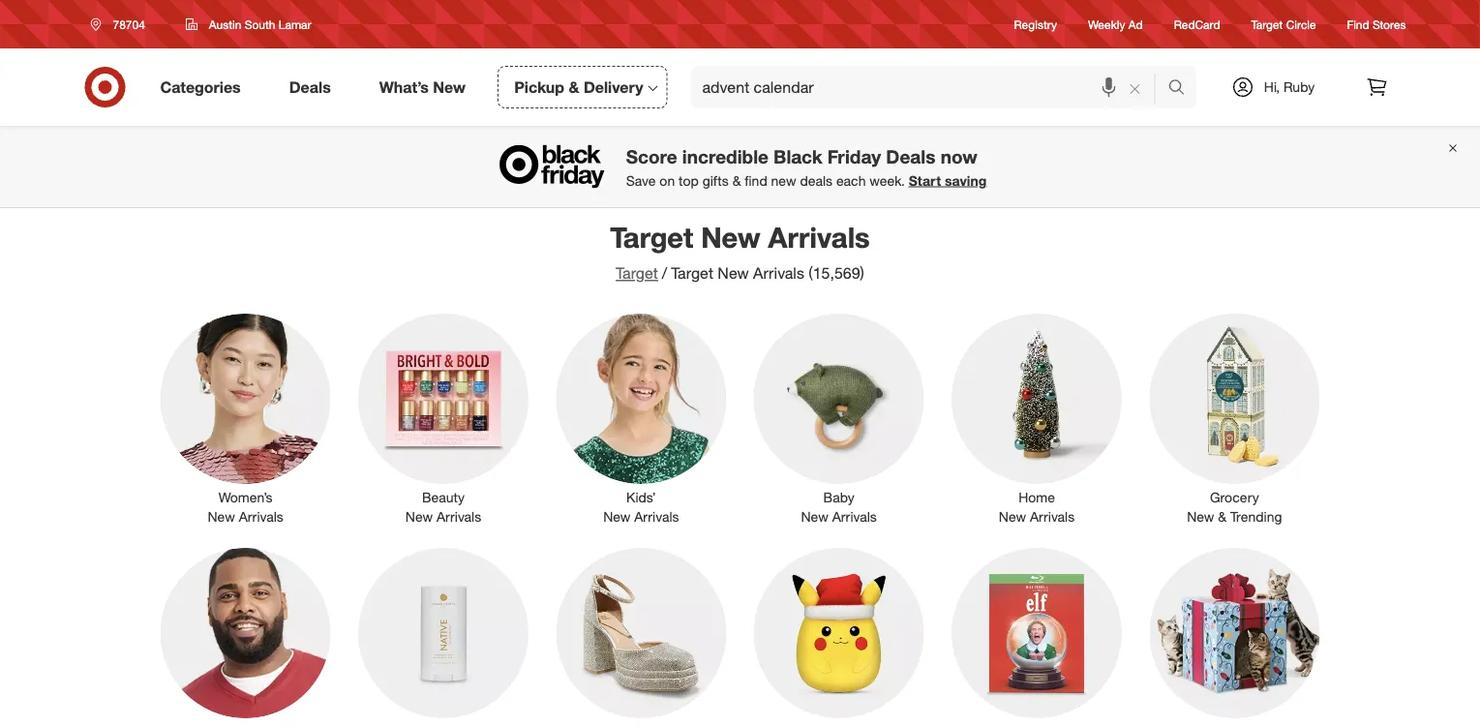 Task type: vqa. For each thing, say whether or not it's contained in the screenshot.
"Score incredible Black Friday Deals now Save on top gifts & find new deals each week. Start saving"
yes



Task type: locate. For each thing, give the bounding box(es) containing it.
registry
[[1014, 17, 1057, 31]]

save
[[626, 172, 656, 189]]

arrivals for beauty
[[437, 508, 481, 525]]

hi, ruby
[[1264, 78, 1315, 95]]

arrivals down the home
[[1030, 508, 1075, 525]]

new right 'what's' in the left of the page
[[433, 78, 466, 96]]

new for target
[[701, 220, 761, 254]]

find stores link
[[1348, 16, 1406, 33]]

0 horizontal spatial deals
[[289, 78, 331, 96]]

ad
[[1129, 17, 1143, 31]]

arrivals down women's
[[239, 508, 284, 525]]

incredible
[[682, 145, 769, 167]]

target circle
[[1252, 17, 1317, 31]]

arrivals inside kids' new arrivals
[[635, 508, 679, 525]]

arrivals
[[768, 220, 870, 254], [753, 264, 805, 283], [239, 508, 284, 525], [437, 508, 481, 525], [635, 508, 679, 525], [832, 508, 877, 525], [1030, 508, 1075, 525]]

arrivals down beauty
[[437, 508, 481, 525]]

pickup
[[514, 78, 565, 96]]

new inside grocery new & trending
[[1187, 508, 1215, 525]]

& right the pickup
[[569, 78, 579, 96]]

delivery
[[584, 78, 643, 96]]

austin
[[209, 17, 241, 31]]

target link
[[616, 264, 658, 283]]

What can we help you find? suggestions appear below search field
[[691, 66, 1173, 108]]

/
[[662, 264, 667, 283]]

south
[[245, 17, 275, 31]]

new for grocery
[[1187, 508, 1215, 525]]

78704 button
[[78, 7, 165, 42]]

find
[[745, 172, 768, 189]]

new
[[433, 78, 466, 96], [701, 220, 761, 254], [718, 264, 749, 283], [208, 508, 235, 525], [406, 508, 433, 525], [603, 508, 631, 525], [801, 508, 829, 525], [999, 508, 1026, 525], [1187, 508, 1215, 525]]

grocery
[[1210, 489, 1259, 506]]

ruby
[[1284, 78, 1315, 95]]

new inside home new arrivals
[[999, 508, 1026, 525]]

new inside beauty new arrivals
[[406, 508, 433, 525]]

new down beauty
[[406, 508, 433, 525]]

0 vertical spatial deals
[[289, 78, 331, 96]]

circle
[[1287, 17, 1317, 31]]

redcard
[[1174, 17, 1221, 31]]

arrivals inside beauty new arrivals
[[437, 508, 481, 525]]

new down women's
[[208, 508, 235, 525]]

0 horizontal spatial &
[[569, 78, 579, 96]]

& inside pickup & delivery link
[[569, 78, 579, 96]]

arrivals for target
[[768, 220, 870, 254]]

austin south lamar
[[209, 17, 311, 31]]

new down grocery
[[1187, 508, 1215, 525]]

0 vertical spatial &
[[569, 78, 579, 96]]

home
[[1019, 489, 1055, 506]]

new inside what's new link
[[433, 78, 466, 96]]

deals
[[289, 78, 331, 96], [886, 145, 936, 167]]

2 vertical spatial &
[[1218, 508, 1227, 525]]

new for home
[[999, 508, 1026, 525]]

new down gifts
[[701, 220, 761, 254]]

arrivals down baby
[[832, 508, 877, 525]]

& inside grocery new & trending
[[1218, 508, 1227, 525]]

new down the home
[[999, 508, 1026, 525]]

score
[[626, 145, 677, 167]]

what's new
[[379, 78, 466, 96]]

arrivals up (15,569)
[[768, 220, 870, 254]]

new for what's
[[433, 78, 466, 96]]

arrivals inside home new arrivals
[[1030, 508, 1075, 525]]

& left find
[[733, 172, 741, 189]]

new inside women's new arrivals
[[208, 508, 235, 525]]

target right /
[[671, 264, 714, 283]]

target
[[1252, 17, 1283, 31], [610, 220, 694, 254], [616, 264, 658, 283], [671, 264, 714, 283]]

weekly ad link
[[1088, 16, 1143, 33]]

new inside the baby new arrivals
[[801, 508, 829, 525]]

1 vertical spatial deals
[[886, 145, 936, 167]]

new down kids'
[[603, 508, 631, 525]]

target left /
[[616, 264, 658, 283]]

deals link
[[273, 66, 355, 108]]

deals up start
[[886, 145, 936, 167]]

new
[[771, 172, 796, 189]]

1 horizontal spatial &
[[733, 172, 741, 189]]

new inside kids' new arrivals
[[603, 508, 631, 525]]

new right /
[[718, 264, 749, 283]]

beauty
[[422, 489, 465, 506]]

&
[[569, 78, 579, 96], [733, 172, 741, 189], [1218, 508, 1227, 525]]

deals down lamar
[[289, 78, 331, 96]]

grocery new & trending
[[1187, 489, 1283, 525]]

target left circle
[[1252, 17, 1283, 31]]

weekly ad
[[1088, 17, 1143, 31]]

arrivals inside the baby new arrivals
[[832, 508, 877, 525]]

1 vertical spatial &
[[733, 172, 741, 189]]

gifts
[[703, 172, 729, 189]]

& down grocery
[[1218, 508, 1227, 525]]

target up /
[[610, 220, 694, 254]]

start
[[909, 172, 941, 189]]

each
[[837, 172, 866, 189]]

redcard link
[[1174, 16, 1221, 33]]

arrivals inside women's new arrivals
[[239, 508, 284, 525]]

1 horizontal spatial deals
[[886, 145, 936, 167]]

stores
[[1373, 17, 1406, 31]]

women's new arrivals
[[208, 489, 284, 525]]

target circle link
[[1252, 16, 1317, 33]]

2 horizontal spatial &
[[1218, 508, 1227, 525]]

new down baby
[[801, 508, 829, 525]]

arrivals down kids'
[[635, 508, 679, 525]]



Task type: describe. For each thing, give the bounding box(es) containing it.
categories
[[160, 78, 241, 96]]

saving
[[945, 172, 987, 189]]

weekly
[[1088, 17, 1126, 31]]

arrivals left (15,569)
[[753, 264, 805, 283]]

search
[[1160, 79, 1206, 98]]

deals
[[800, 172, 833, 189]]

friday
[[828, 145, 881, 167]]

arrivals for kids'
[[635, 508, 679, 525]]

women's
[[219, 489, 273, 506]]

baby
[[824, 489, 855, 506]]

home new arrivals
[[999, 489, 1075, 525]]

top
[[679, 172, 699, 189]]

score incredible black friday deals now save on top gifts & find new deals each week. start saving
[[626, 145, 987, 189]]

kids' new arrivals
[[603, 489, 679, 525]]

target new arrivals target / target new arrivals (15,569)
[[610, 220, 870, 283]]

kids'
[[627, 489, 656, 506]]

lamar
[[279, 17, 311, 31]]

austin south lamar button
[[173, 7, 324, 42]]

arrivals for women's
[[239, 508, 284, 525]]

arrivals for baby
[[832, 508, 877, 525]]

trending
[[1231, 508, 1283, 525]]

pickup & delivery link
[[498, 66, 668, 108]]

search button
[[1160, 66, 1206, 112]]

black
[[774, 145, 823, 167]]

new for women's
[[208, 508, 235, 525]]

new for baby
[[801, 508, 829, 525]]

new for beauty
[[406, 508, 433, 525]]

week.
[[870, 172, 905, 189]]

on
[[660, 172, 675, 189]]

find
[[1348, 17, 1370, 31]]

arrivals for home
[[1030, 508, 1075, 525]]

what's
[[379, 78, 429, 96]]

what's new link
[[363, 66, 490, 108]]

(15,569)
[[809, 264, 865, 283]]

hi,
[[1264, 78, 1280, 95]]

categories link
[[144, 66, 265, 108]]

new for kids'
[[603, 508, 631, 525]]

find stores
[[1348, 17, 1406, 31]]

pickup & delivery
[[514, 78, 643, 96]]

& inside score incredible black friday deals now save on top gifts & find new deals each week. start saving
[[733, 172, 741, 189]]

registry link
[[1014, 16, 1057, 33]]

now
[[941, 145, 978, 167]]

deals inside score incredible black friday deals now save on top gifts & find new deals each week. start saving
[[886, 145, 936, 167]]

beauty new arrivals
[[406, 489, 481, 525]]

78704
[[113, 17, 145, 31]]

baby new arrivals
[[801, 489, 877, 525]]



